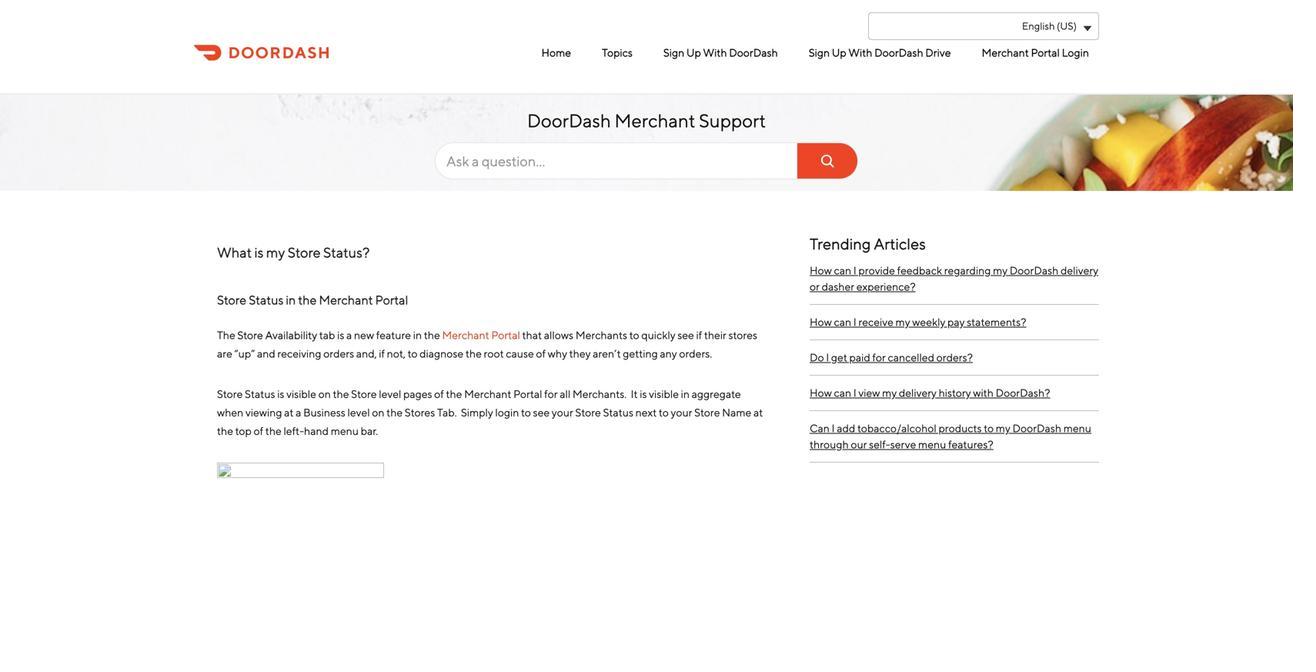 Task type: vqa. For each thing, say whether or not it's contained in the screenshot.
bar.
yes



Task type: describe. For each thing, give the bounding box(es) containing it.
stores
[[405, 406, 435, 419]]

trending
[[810, 235, 871, 253]]

through
[[810, 438, 849, 451]]

merchant up new on the left
[[319, 293, 373, 307]]

aren't
[[593, 347, 621, 360]]

0 horizontal spatial in
[[286, 293, 296, 307]]

can for provide
[[834, 264, 852, 277]]

2 visible from the left
[[649, 388, 679, 401]]

i inside can i add tobacco/alcohol products to my doordash menu through our self-serve menu features?
[[832, 422, 835, 435]]

0 horizontal spatial level
[[348, 406, 370, 419]]

to up 'getting'
[[630, 329, 640, 341]]

products
[[939, 422, 982, 435]]

the up simply
[[446, 388, 462, 401]]

to right next
[[659, 406, 669, 419]]

up for sign up with doordash drive
[[832, 46, 847, 59]]

it
[[631, 388, 638, 401]]

topics
[[602, 46, 633, 59]]

store status in the merchant portal
[[217, 293, 408, 307]]

login
[[1063, 46, 1090, 59]]

new
[[354, 329, 374, 341]]

business
[[303, 406, 346, 419]]

is up viewing on the left of the page
[[277, 388, 285, 401]]

menu inside the store status is visible on the store level pages of the merchant portal for all merchants.  it is visible in aggregate when viewing at a business level on the stores tab.  simply login to see your store status next to your store name at the top of the left-hand menu bar.
[[331, 425, 359, 438]]

is right it
[[640, 388, 647, 401]]

our
[[851, 438, 868, 451]]

sign up with doordash drive link
[[805, 40, 955, 65]]

see inside that allows merchants to quickly see if their stores are "up" and receiving orders and, if not, to diagnose the root cause of why they aren't getting any orders.
[[678, 329, 695, 341]]

tab
[[319, 329, 335, 341]]

trending articles
[[810, 235, 926, 253]]

do
[[810, 351, 825, 364]]

1 visible from the left
[[287, 388, 317, 401]]

next
[[636, 406, 657, 419]]

orders.
[[680, 347, 713, 360]]

(us)
[[1057, 20, 1077, 32]]

a inside the store status is visible on the store level pages of the merchant portal for all merchants.  it is visible in aggregate when viewing at a business level on the stores tab.  simply login to see your store status next to your store name at the top of the left-hand menu bar.
[[296, 406, 301, 419]]

0 horizontal spatial if
[[379, 347, 385, 360]]

how can i receive my weekly pay statements? link
[[810, 305, 1100, 340]]

"up"
[[235, 347, 255, 360]]

do i get paid for cancelled orders? link
[[810, 340, 1100, 376]]

store up the the
[[217, 293, 247, 307]]

delivery inside how can i provide feedback regarding my doordash delivery or dasher experience?
[[1061, 264, 1099, 277]]

and,
[[356, 347, 377, 360]]

store up when
[[217, 388, 243, 401]]

what
[[217, 244, 252, 261]]

the store availability tab is a new feature in the merchant portal
[[217, 329, 521, 341]]

doordash?
[[996, 387, 1051, 399]]

top
[[235, 425, 252, 438]]

my inside can i add tobacco/alcohol products to my doordash menu through our self-serve menu features?
[[996, 422, 1011, 435]]

to right login
[[521, 406, 531, 419]]

english
[[1023, 20, 1056, 32]]

is right what
[[255, 244, 264, 261]]

getting
[[623, 347, 658, 360]]

my inside how can i receive my weekly pay statements? link
[[896, 316, 911, 328]]

store left status?
[[288, 244, 321, 261]]

2 your from the left
[[671, 406, 693, 419]]

merchant inside the store status is visible on the store level pages of the merchant portal for all merchants.  it is visible in aggregate when viewing at a business level on the stores tab.  simply login to see your store status next to your store name at the top of the left-hand menu bar.
[[464, 388, 512, 401]]

how can i view my delivery history with doordash? link
[[810, 376, 1100, 411]]

1 horizontal spatial in
[[413, 329, 422, 341]]

feature
[[376, 329, 411, 341]]

orders
[[324, 347, 354, 360]]

viewing
[[246, 406, 282, 419]]

1 at from the left
[[284, 406, 294, 419]]

quickly
[[642, 329, 676, 341]]

doordash inside how can i provide feedback regarding my doordash delivery or dasher experience?
[[1010, 264, 1059, 277]]

receive
[[859, 316, 894, 328]]

store up the ""up""
[[238, 329, 263, 341]]

for inside the store status is visible on the store level pages of the merchant portal for all merchants.  it is visible in aggregate when viewing at a business level on the stores tab.  simply login to see your store status next to your store name at the top of the left-hand menu bar.
[[545, 388, 558, 401]]

sign for sign up with doordash
[[664, 46, 685, 59]]

the inside that allows merchants to quickly see if their stores are "up" and receiving orders and, if not, to diagnose the root cause of why they aren't getting any orders.
[[466, 347, 482, 360]]

with for sign up with doordash drive
[[849, 46, 873, 59]]

the up business
[[333, 388, 349, 401]]

receiving
[[278, 347, 322, 360]]

sign for sign up with doordash drive
[[809, 46, 830, 59]]

1 vertical spatial on
[[372, 406, 385, 419]]

2 horizontal spatial menu
[[1064, 422, 1092, 435]]

regarding
[[945, 264, 992, 277]]

store status is visible on the store level pages of the merchant portal for all merchants.  it is visible in aggregate when viewing at a business level on the stores tab.  simply login to see your store status next to your store name at the top of the left-hand menu bar.
[[217, 388, 766, 438]]

doordash down home link
[[527, 110, 611, 132]]

with for sign up with doordash
[[704, 46, 727, 59]]

the
[[217, 329, 235, 341]]

my right what
[[266, 244, 285, 261]]

sign up with doordash link
[[660, 40, 782, 65]]

portal inside the store status is visible on the store level pages of the merchant portal for all merchants.  it is visible in aggregate when viewing at a business level on the stores tab.  simply login to see your store status next to your store name at the top of the left-hand menu bar.
[[514, 388, 543, 401]]

see inside the store status is visible on the store level pages of the merchant portal for all merchants.  it is visible in aggregate when viewing at a business level on the stores tab.  simply login to see your store status next to your store name at the top of the left-hand menu bar.
[[533, 406, 550, 419]]

how for how can i receive my weekly pay statements?
[[810, 316, 832, 328]]

support
[[699, 110, 766, 132]]

pages
[[404, 388, 432, 401]]

store up bar.
[[351, 388, 377, 401]]

merchant portal link
[[442, 329, 521, 341]]

drive
[[926, 46, 952, 59]]

why
[[548, 347, 568, 360]]

when
[[217, 406, 244, 419]]

provide
[[859, 264, 896, 277]]

how can i provide feedback regarding my doordash delivery or dasher experience?
[[810, 264, 1099, 293]]

status?
[[324, 244, 370, 261]]

serve
[[891, 438, 917, 451]]

or
[[810, 280, 820, 293]]

history
[[939, 387, 972, 399]]

doordash merchant support
[[527, 110, 766, 132]]

i for receive
[[854, 316, 857, 328]]

store left next
[[576, 406, 601, 419]]

1 horizontal spatial menu
[[919, 438, 947, 451]]

the up "availability"
[[298, 293, 317, 307]]

doordash inside sign up with doordash link
[[730, 46, 778, 59]]

doordash inside can i add tobacco/alcohol products to my doordash menu through our self-serve menu features?
[[1013, 422, 1062, 435]]

can i add tobacco/alcohol products to my doordash menu through our self-serve menu features? link
[[810, 411, 1100, 463]]

portal up feature
[[375, 293, 408, 307]]

how can i provide feedback regarding my doordash delivery or dasher experience? link
[[810, 253, 1100, 305]]

any
[[660, 347, 678, 360]]

portal up the "root"
[[492, 329, 521, 341]]

statements?
[[967, 316, 1027, 328]]

weekly
[[913, 316, 946, 328]]

login
[[496, 406, 519, 419]]

root
[[484, 347, 504, 360]]

topics link
[[598, 40, 637, 65]]

to right not,
[[408, 347, 418, 360]]

1 your from the left
[[552, 406, 574, 419]]

do i get paid for cancelled orders?
[[810, 351, 973, 364]]

features?
[[949, 438, 994, 451]]

get
[[832, 351, 848, 364]]

up for sign up with doordash
[[687, 46, 702, 59]]



Task type: locate. For each thing, give the bounding box(es) containing it.
doordash down doordash?
[[1013, 422, 1062, 435]]

0 vertical spatial level
[[379, 388, 402, 401]]

status up viewing on the left of the page
[[245, 388, 275, 401]]

at right name
[[754, 406, 763, 419]]

pay
[[948, 316, 965, 328]]

merchant
[[982, 46, 1030, 59], [615, 110, 696, 132], [319, 293, 373, 307], [442, 329, 490, 341], [464, 388, 512, 401]]

how can i view my delivery history with doordash?
[[810, 387, 1051, 399]]

english (us)
[[1023, 20, 1077, 32]]

1 horizontal spatial a
[[347, 329, 352, 341]]

2 at from the left
[[754, 406, 763, 419]]

i left provide
[[854, 264, 857, 277]]

my
[[266, 244, 285, 261], [994, 264, 1008, 277], [896, 316, 911, 328], [883, 387, 897, 399], [996, 422, 1011, 435]]

0 horizontal spatial menu
[[331, 425, 359, 438]]

can inside how can i receive my weekly pay statements? link
[[834, 316, 852, 328]]

all
[[560, 388, 571, 401]]

can inside how can i provide feedback regarding my doordash delivery or dasher experience?
[[834, 264, 852, 277]]

0 vertical spatial for
[[873, 351, 886, 364]]

merchant up simply
[[464, 388, 512, 401]]

diagnose
[[420, 347, 464, 360]]

1 horizontal spatial visible
[[649, 388, 679, 401]]

the up diagnose
[[424, 329, 440, 341]]

the left "stores"
[[387, 406, 403, 419]]

1 vertical spatial in
[[413, 329, 422, 341]]

i left view
[[854, 387, 857, 399]]

aggregate
[[692, 388, 741, 401]]

they
[[570, 347, 591, 360]]

0 horizontal spatial at
[[284, 406, 294, 419]]

the left the left- on the bottom of page
[[266, 425, 282, 438]]

1 vertical spatial can
[[834, 316, 852, 328]]

how up can
[[810, 387, 832, 399]]

my left "weekly"
[[896, 316, 911, 328]]

0 horizontal spatial sign
[[664, 46, 685, 59]]

left-
[[284, 425, 304, 438]]

of right top
[[254, 425, 264, 438]]

2 sign from the left
[[809, 46, 830, 59]]

can for receive
[[834, 316, 852, 328]]

visible up business
[[287, 388, 317, 401]]

store down the aggregate
[[695, 406, 721, 419]]

Preferred Language, English (US) button
[[869, 12, 1100, 40]]

merchant portal login
[[982, 46, 1090, 59]]

1 horizontal spatial your
[[671, 406, 693, 419]]

how up or
[[810, 264, 832, 277]]

tobacco/alcohol
[[858, 422, 937, 435]]

my inside how can i view my delivery history with doordash? link
[[883, 387, 897, 399]]

can for view
[[834, 387, 852, 399]]

doordash up support
[[730, 46, 778, 59]]

0 horizontal spatial on
[[319, 388, 331, 401]]

if left their
[[697, 329, 703, 341]]

a left new on the left
[[347, 329, 352, 341]]

can i add tobacco/alcohol products to my doordash menu through our self-serve menu features?
[[810, 422, 1092, 451]]

how inside how can i provide feedback regarding my doordash delivery or dasher experience?
[[810, 264, 832, 277]]

i for provide
[[854, 264, 857, 277]]

2 vertical spatial how
[[810, 387, 832, 399]]

merchant portal login link
[[979, 40, 1094, 65]]

in
[[286, 293, 296, 307], [413, 329, 422, 341], [681, 388, 690, 401]]

bar.
[[361, 425, 378, 438]]

not,
[[387, 347, 406, 360]]

0 vertical spatial in
[[286, 293, 296, 307]]

1 vertical spatial a
[[296, 406, 301, 419]]

the left top
[[217, 425, 233, 438]]

0 horizontal spatial a
[[296, 406, 301, 419]]

1 up from the left
[[687, 46, 702, 59]]

on
[[319, 388, 331, 401], [372, 406, 385, 419]]

level up bar.
[[348, 406, 370, 419]]

can
[[834, 264, 852, 277], [834, 316, 852, 328], [834, 387, 852, 399]]

availability
[[265, 329, 317, 341]]

on up bar.
[[372, 406, 385, 419]]

0 vertical spatial on
[[319, 388, 331, 401]]

1 horizontal spatial at
[[754, 406, 763, 419]]

your right next
[[671, 406, 693, 419]]

i right do
[[827, 351, 830, 364]]

1 vertical spatial how
[[810, 316, 832, 328]]

i inside how can i view my delivery history with doordash? link
[[854, 387, 857, 399]]

1 vertical spatial for
[[545, 388, 558, 401]]

2 up from the left
[[832, 46, 847, 59]]

0 vertical spatial delivery
[[1061, 264, 1099, 277]]

of
[[536, 347, 546, 360], [435, 388, 444, 401], [254, 425, 264, 438]]

store
[[288, 244, 321, 261], [217, 293, 247, 307], [238, 329, 263, 341], [217, 388, 243, 401], [351, 388, 377, 401], [576, 406, 601, 419], [695, 406, 721, 419]]

see
[[678, 329, 695, 341], [533, 406, 550, 419]]

home link
[[538, 40, 575, 65]]

how up do
[[810, 316, 832, 328]]

status for is
[[245, 388, 275, 401]]

of left why
[[536, 347, 546, 360]]

my down doordash?
[[996, 422, 1011, 435]]

0 vertical spatial status
[[249, 293, 284, 307]]

stores
[[729, 329, 758, 341]]

1 how from the top
[[810, 264, 832, 277]]

doordash
[[730, 46, 778, 59], [875, 46, 924, 59], [527, 110, 611, 132], [1010, 264, 1059, 277], [1013, 422, 1062, 435]]

that
[[523, 329, 542, 341]]

a up the left- on the bottom of page
[[296, 406, 301, 419]]

i inside how can i provide feedback regarding my doordash delivery or dasher experience?
[[854, 264, 857, 277]]

with
[[704, 46, 727, 59], [849, 46, 873, 59], [974, 387, 994, 399]]

of right pages
[[435, 388, 444, 401]]

how
[[810, 264, 832, 277], [810, 316, 832, 328], [810, 387, 832, 399]]

merchants
[[576, 329, 628, 341]]

in left the aggregate
[[681, 388, 690, 401]]

0 horizontal spatial up
[[687, 46, 702, 59]]

home
[[542, 46, 571, 59]]

up
[[687, 46, 702, 59], [832, 46, 847, 59]]

0 vertical spatial can
[[834, 264, 852, 277]]

cancelled
[[888, 351, 935, 364]]

1 horizontal spatial on
[[372, 406, 385, 419]]

2 vertical spatial in
[[681, 388, 690, 401]]

in right feature
[[413, 329, 422, 341]]

0 vertical spatial of
[[536, 347, 546, 360]]

i left receive
[[854, 316, 857, 328]]

self-
[[870, 438, 891, 451]]

at up the left- on the bottom of page
[[284, 406, 294, 419]]

of inside that allows merchants to quickly see if their stores are "up" and receiving orders and, if not, to diagnose the root cause of why they aren't getting any orders.
[[536, 347, 546, 360]]

status down it
[[603, 406, 634, 419]]

i inside do i get paid for cancelled orders? link
[[827, 351, 830, 364]]

see up orders. on the bottom right
[[678, 329, 695, 341]]

simply
[[461, 406, 493, 419]]

hand
[[304, 425, 329, 438]]

2 vertical spatial of
[[254, 425, 264, 438]]

i inside how can i receive my weekly pay statements? link
[[854, 316, 857, 328]]

to up features? in the right of the page
[[984, 422, 994, 435]]

status for in
[[249, 293, 284, 307]]

1 horizontal spatial for
[[873, 351, 886, 364]]

0 horizontal spatial delivery
[[899, 387, 937, 399]]

my inside how can i provide feedback regarding my doordash delivery or dasher experience?
[[994, 264, 1008, 277]]

how for how can i provide feedback regarding my doordash delivery or dasher experience?
[[810, 264, 832, 277]]

0 horizontal spatial for
[[545, 388, 558, 401]]

menu containing home
[[431, 40, 1094, 65]]

are
[[217, 347, 233, 360]]

status up "availability"
[[249, 293, 284, 307]]

0 horizontal spatial visible
[[287, 388, 317, 401]]

paid
[[850, 351, 871, 364]]

in inside the store status is visible on the store level pages of the merchant portal for all merchants.  it is visible in aggregate when viewing at a business level on the stores tab.  simply login to see your store status next to your store name at the top of the left-hand menu bar.
[[681, 388, 690, 401]]

their
[[705, 329, 727, 341]]

sign up with doordash drive
[[809, 46, 952, 59]]

sign up with doordash
[[664, 46, 778, 59]]

portal up login
[[514, 388, 543, 401]]

your down all
[[552, 406, 574, 419]]

1 can from the top
[[834, 264, 852, 277]]

how for how can i view my delivery history with doordash?
[[810, 387, 832, 399]]

i for view
[[854, 387, 857, 399]]

at
[[284, 406, 294, 419], [754, 406, 763, 419]]

2 horizontal spatial with
[[974, 387, 994, 399]]

delivery
[[1061, 264, 1099, 277], [899, 387, 937, 399]]

status
[[249, 293, 284, 307], [245, 388, 275, 401], [603, 406, 634, 419]]

i
[[854, 264, 857, 277], [854, 316, 857, 328], [827, 351, 830, 364], [854, 387, 857, 399], [832, 422, 835, 435]]

can up the dasher
[[834, 264, 852, 277]]

can left view
[[834, 387, 852, 399]]

to inside can i add tobacco/alcohol products to my doordash menu through our self-serve menu features?
[[984, 422, 994, 435]]

orders?
[[937, 351, 973, 364]]

1 horizontal spatial level
[[379, 388, 402, 401]]

1 vertical spatial level
[[348, 406, 370, 419]]

1 horizontal spatial if
[[697, 329, 703, 341]]

name
[[723, 406, 752, 419]]

3 can from the top
[[834, 387, 852, 399]]

view
[[859, 387, 881, 399]]

if left not,
[[379, 347, 385, 360]]

i left 'add'
[[832, 422, 835, 435]]

in up "availability"
[[286, 293, 296, 307]]

0 vertical spatial a
[[347, 329, 352, 341]]

1 sign from the left
[[664, 46, 685, 59]]

can inside how can i view my delivery history with doordash? link
[[834, 387, 852, 399]]

allows
[[544, 329, 574, 341]]

1 vertical spatial of
[[435, 388, 444, 401]]

what is my store status?
[[217, 244, 370, 261]]

0 vertical spatial see
[[678, 329, 695, 341]]

1 vertical spatial delivery
[[899, 387, 937, 399]]

portal inside menu
[[1032, 46, 1060, 59]]

1 vertical spatial see
[[533, 406, 550, 419]]

1 horizontal spatial with
[[849, 46, 873, 59]]

2 vertical spatial can
[[834, 387, 852, 399]]

portal down english (us)
[[1032, 46, 1060, 59]]

1 vertical spatial status
[[245, 388, 275, 401]]

0 vertical spatial how
[[810, 264, 832, 277]]

doordash left drive
[[875, 46, 924, 59]]

2 how from the top
[[810, 316, 832, 328]]

to
[[630, 329, 640, 341], [408, 347, 418, 360], [521, 406, 531, 419], [659, 406, 669, 419], [984, 422, 994, 435]]

0 horizontal spatial of
[[254, 425, 264, 438]]

0 horizontal spatial with
[[704, 46, 727, 59]]

dasher
[[822, 280, 855, 293]]

0 horizontal spatial see
[[533, 406, 550, 419]]

if
[[697, 329, 703, 341], [379, 347, 385, 360]]

for left all
[[545, 388, 558, 401]]

articles
[[874, 235, 926, 253]]

feedback
[[898, 264, 943, 277]]

is right tab
[[337, 329, 345, 341]]

visible up next
[[649, 388, 679, 401]]

menu
[[431, 40, 1094, 65]]

that allows merchants to quickly see if their stores are "up" and receiving orders and, if not, to diagnose the root cause of why they aren't getting any orders.
[[217, 329, 760, 360]]

on up business
[[319, 388, 331, 401]]

doordash inside sign up with doordash drive link
[[875, 46, 924, 59]]

can left receive
[[834, 316, 852, 328]]

1 vertical spatial if
[[379, 347, 385, 360]]

2 horizontal spatial in
[[681, 388, 690, 401]]

see right login
[[533, 406, 550, 419]]

2 can from the top
[[834, 316, 852, 328]]

1 horizontal spatial up
[[832, 46, 847, 59]]

can
[[810, 422, 830, 435]]

1 horizontal spatial see
[[678, 329, 695, 341]]

Ask a question... text field
[[435, 142, 859, 179]]

merchant up ask a question... text box
[[615, 110, 696, 132]]

3 how from the top
[[810, 387, 832, 399]]

level
[[379, 388, 402, 401], [348, 406, 370, 419]]

0 vertical spatial if
[[697, 329, 703, 341]]

the down merchant portal link
[[466, 347, 482, 360]]

1 horizontal spatial sign
[[809, 46, 830, 59]]

merchant down preferred language, english (us) button
[[982, 46, 1030, 59]]

cause
[[506, 347, 534, 360]]

1 horizontal spatial of
[[435, 388, 444, 401]]

and
[[257, 347, 276, 360]]

a
[[347, 329, 352, 341], [296, 406, 301, 419]]

for right paid
[[873, 351, 886, 364]]

merchant up diagnose
[[442, 329, 490, 341]]

your
[[552, 406, 574, 419], [671, 406, 693, 419]]

my right view
[[883, 387, 897, 399]]

merchant inside menu
[[982, 46, 1030, 59]]

0 horizontal spatial your
[[552, 406, 574, 419]]

how can i receive my weekly pay statements?
[[810, 316, 1027, 328]]

1 horizontal spatial delivery
[[1061, 264, 1099, 277]]

visible
[[287, 388, 317, 401], [649, 388, 679, 401]]

my right regarding
[[994, 264, 1008, 277]]

experience?
[[857, 280, 916, 293]]

2 vertical spatial status
[[603, 406, 634, 419]]

doordash up statements?
[[1010, 264, 1059, 277]]

2 horizontal spatial of
[[536, 347, 546, 360]]

level left pages
[[379, 388, 402, 401]]

merchant help home image
[[194, 43, 329, 62]]



